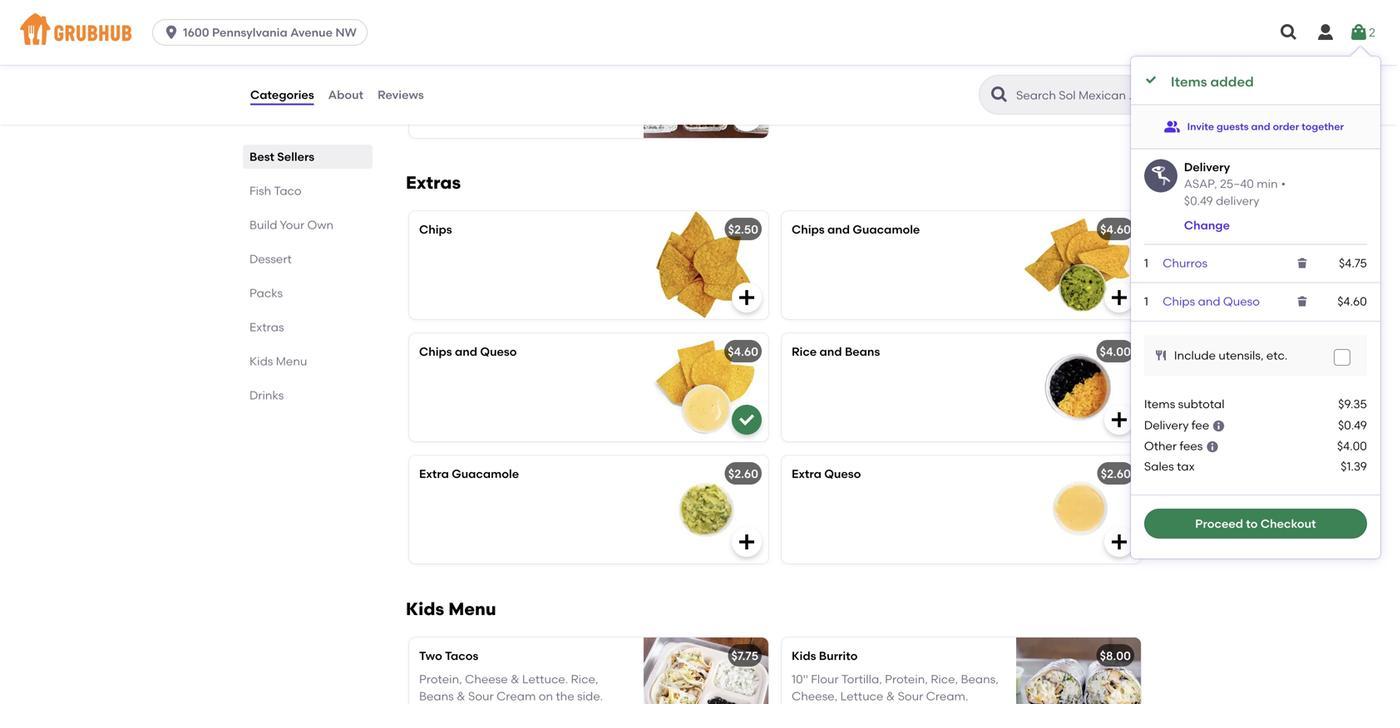 Task type: describe. For each thing, give the bounding box(es) containing it.
roja,
[[419, 132, 447, 146]]

feeds up to 4. your choice of 2 protein and 8 tortillas, accompanied with white rice, black beans, pico de gallo, lettuce, salsa verde, salsa roja, and sour cream. button
[[409, 30, 769, 146]]

with
[[419, 98, 443, 112]]

items added
[[1171, 74, 1254, 90]]

0 horizontal spatial kids
[[250, 354, 273, 369]]

1600
[[183, 25, 209, 40]]

chips image
[[644, 211, 769, 319]]

invite guests and order together
[[1188, 120, 1345, 133]]

search icon image
[[990, 85, 1010, 105]]

fee
[[1192, 418, 1210, 432]]

choice
[[527, 65, 565, 79]]

build
[[250, 218, 277, 232]]

tortillas,
[[497, 81, 543, 96]]

white
[[446, 98, 479, 112]]

extra queso
[[792, 467, 861, 481]]

1 horizontal spatial extras
[[406, 172, 461, 193]]

protein, cheese & lettuce. rice, beans & sour cream on the side.
[[419, 673, 603, 704]]

items subtotal
[[1145, 397, 1225, 411]]

tacos
[[445, 649, 479, 663]]

$4.60 for guacamole
[[1101, 222, 1131, 237]]

beans, inside feeds up to 4. your choice of 2 protein and 8 tortillas, accompanied with white rice, black beans, pico de gallo, lettuce, salsa verde, salsa roja, and sour cream.
[[546, 98, 583, 112]]

items added tooltip
[[1131, 47, 1381, 559]]

etc.
[[1267, 348, 1288, 363]]

0 horizontal spatial &
[[457, 690, 466, 704]]

$4.60 inside items added tooltip
[[1338, 295, 1368, 309]]

fees
[[1180, 439, 1203, 454]]

invite
[[1188, 120, 1215, 133]]

reviews
[[378, 88, 424, 102]]

invite guests and order together button
[[1164, 112, 1345, 142]]

$4.00 inside items added tooltip
[[1338, 439, 1368, 454]]

together
[[1302, 120, 1345, 133]]

chips and queso link
[[1163, 295, 1260, 309]]

main navigation navigation
[[0, 0, 1398, 65]]

guests
[[1217, 120, 1249, 133]]

lettuce,
[[473, 115, 519, 129]]

$1.39
[[1341, 460, 1368, 474]]

2 inside feeds up to 4. your choice of 2 protein and 8 tortillas, accompanied with white rice, black beans, pico de gallo, lettuce, salsa verde, salsa roja, and sour cream.
[[582, 65, 588, 79]]

chips and queso image
[[644, 333, 769, 442]]

$8.00
[[1100, 649, 1131, 663]]

delivery for asap,
[[1185, 160, 1231, 174]]

delivery asap, 25–40 min • $0.49 delivery
[[1185, 160, 1286, 208]]

churros link
[[1163, 256, 1208, 270]]

proceed to checkout
[[1196, 517, 1317, 531]]

dessert
[[250, 252, 292, 266]]

gallo,
[[437, 115, 470, 129]]

added
[[1211, 74, 1254, 90]]

include
[[1175, 348, 1216, 363]]

change
[[1185, 218, 1230, 233]]

reviews button
[[377, 65, 425, 125]]

$2.50
[[728, 222, 759, 237]]

0 vertical spatial $4.00
[[1100, 345, 1131, 359]]

sol family meal image
[[644, 30, 769, 138]]

2 salsa from the left
[[593, 115, 624, 129]]

Search Sol Mexican Grill search field
[[1015, 87, 1142, 103]]

items for items added
[[1171, 74, 1208, 90]]

feeds
[[419, 65, 453, 79]]

two tacos image
[[644, 638, 769, 705]]

•
[[1282, 177, 1286, 191]]

sour inside "10" flour tortilla, protein, rice, beans, cheese, lettuce & sour cream."
[[898, 690, 924, 704]]

extra guacamole
[[419, 467, 519, 481]]

delivery icon image
[[1145, 159, 1178, 193]]

rice, inside feeds up to 4. your choice of 2 protein and 8 tortillas, accompanied with white rice, black beans, pico de gallo, lettuce, salsa verde, salsa roja, and sour cream.
[[482, 98, 509, 112]]

$9.35
[[1339, 397, 1368, 411]]

chips and guacamole
[[792, 222, 920, 237]]

include utensils, etc.
[[1175, 348, 1288, 363]]

pico
[[586, 98, 610, 112]]

avenue
[[290, 25, 333, 40]]

extra guacamole image
[[644, 456, 769, 564]]

tax
[[1177, 460, 1195, 474]]

best sellers
[[250, 150, 315, 164]]

1 horizontal spatial menu
[[449, 599, 496, 620]]

rice and beans image
[[1017, 333, 1141, 442]]

taco
[[274, 184, 302, 198]]

0 vertical spatial kids menu
[[250, 354, 307, 369]]

0 vertical spatial guacamole
[[853, 222, 920, 237]]

10" flour tortilla, protein, rice, beans, cheese, lettuce & sour cream.
[[792, 673, 999, 704]]

own
[[307, 218, 334, 232]]

4.
[[487, 65, 497, 79]]

nw
[[336, 25, 357, 40]]

2 vertical spatial queso
[[825, 467, 861, 481]]

1 horizontal spatial kids menu
[[406, 599, 496, 620]]

tortilla,
[[842, 673, 882, 687]]

8
[[487, 81, 494, 96]]

pennsylvania
[[212, 25, 288, 40]]

churros
[[1163, 256, 1208, 270]]

$0.49 inside delivery asap, 25–40 min • $0.49 delivery
[[1185, 194, 1214, 208]]

categories button
[[250, 65, 315, 125]]

lettuce.
[[522, 673, 568, 687]]

best
[[250, 150, 274, 164]]

1 horizontal spatial kids
[[406, 599, 444, 620]]

protein
[[419, 81, 459, 96]]

sellers
[[277, 150, 315, 164]]

cream
[[497, 690, 536, 704]]

1 horizontal spatial $0.49
[[1339, 418, 1368, 432]]

to inside feeds up to 4. your choice of 2 protein and 8 tortillas, accompanied with white rice, black beans, pico de gallo, lettuce, salsa verde, salsa roja, and sour cream.
[[473, 65, 485, 79]]

$4.75
[[1340, 256, 1368, 270]]

10"
[[792, 673, 809, 687]]

lettuce
[[841, 690, 884, 704]]

people icon image
[[1164, 119, 1181, 135]]

rice
[[792, 345, 817, 359]]

cheese,
[[792, 690, 838, 704]]

1 vertical spatial queso
[[480, 345, 517, 359]]

two tacos
[[419, 649, 479, 663]]



Task type: locate. For each thing, give the bounding box(es) containing it.
rice, for kids burrito
[[931, 673, 958, 687]]

build your own
[[250, 218, 334, 232]]

sour down the lettuce,
[[476, 132, 501, 146]]

0 horizontal spatial $4.00
[[1100, 345, 1131, 359]]

1 vertical spatial cream.
[[926, 690, 969, 704]]

menu up 'drinks'
[[276, 354, 307, 369]]

protein, inside protein, cheese & lettuce. rice, beans & sour cream on the side.
[[419, 673, 462, 687]]

0 horizontal spatial $4.60
[[728, 345, 759, 359]]

2 $2.60 from the left
[[1101, 467, 1131, 481]]

proceed to checkout button
[[1145, 509, 1368, 539]]

1 horizontal spatial extra
[[792, 467, 822, 481]]

0 vertical spatial cream.
[[504, 132, 546, 146]]

queso inside items added tooltip
[[1224, 295, 1260, 309]]

rice, right tortilla,
[[931, 673, 958, 687]]

1 horizontal spatial beans,
[[961, 673, 999, 687]]

two
[[419, 649, 442, 663]]

extras down roja,
[[406, 172, 461, 193]]

flour
[[811, 673, 839, 687]]

extra queso image
[[1017, 456, 1141, 564]]

1 for churros
[[1145, 256, 1149, 270]]

sour inside feeds up to 4. your choice of 2 protein and 8 tortillas, accompanied with white rice, black beans, pico de gallo, lettuce, salsa verde, salsa roja, and sour cream.
[[476, 132, 501, 146]]

extras down the packs
[[250, 320, 284, 334]]

your left own
[[280, 218, 305, 232]]

0 horizontal spatial extras
[[250, 320, 284, 334]]

0 horizontal spatial kids menu
[[250, 354, 307, 369]]

protein, down two tacos at the bottom left of page
[[419, 673, 462, 687]]

kids menu up 'drinks'
[[250, 354, 307, 369]]

other
[[1145, 439, 1177, 454]]

asap,
[[1185, 177, 1218, 191]]

$0.49 down the $9.35
[[1339, 418, 1368, 432]]

rice, for two tacos
[[571, 673, 599, 687]]

chips and guacamole image
[[1017, 211, 1141, 319]]

sales
[[1145, 460, 1175, 474]]

1600 pennsylvania avenue nw button
[[152, 19, 374, 46]]

1 horizontal spatial protein,
[[885, 673, 928, 687]]

black
[[512, 98, 543, 112]]

&
[[511, 673, 520, 687], [457, 690, 466, 704], [887, 690, 895, 704]]

0 horizontal spatial beans
[[419, 690, 454, 704]]

beans inside protein, cheese & lettuce. rice, beans & sour cream on the side.
[[419, 690, 454, 704]]

kids
[[250, 354, 273, 369], [406, 599, 444, 620], [792, 649, 816, 663]]

& right lettuce
[[887, 690, 895, 704]]

1 left churros at the top of page
[[1145, 256, 1149, 270]]

other fees
[[1145, 439, 1203, 454]]

0 horizontal spatial $0.49
[[1185, 194, 1214, 208]]

$7.75
[[732, 649, 759, 663]]

1 horizontal spatial $2.60
[[1101, 467, 1131, 481]]

1 vertical spatial kids menu
[[406, 599, 496, 620]]

2 1 from the top
[[1145, 295, 1149, 309]]

& down cheese
[[457, 690, 466, 704]]

extras
[[406, 172, 461, 193], [250, 320, 284, 334]]

$4.00 left include
[[1100, 345, 1131, 359]]

kids up two
[[406, 599, 444, 620]]

rice, inside protein, cheese & lettuce. rice, beans & sour cream on the side.
[[571, 673, 599, 687]]

0 horizontal spatial rice,
[[482, 98, 509, 112]]

0 horizontal spatial your
[[280, 218, 305, 232]]

1
[[1145, 256, 1149, 270], [1145, 295, 1149, 309]]

0 vertical spatial extras
[[406, 172, 461, 193]]

chips inside items added tooltip
[[1163, 295, 1196, 309]]

delivery fee
[[1145, 418, 1210, 432]]

items up delivery fee
[[1145, 397, 1176, 411]]

cheese
[[465, 673, 508, 687]]

1 left chips and queso link
[[1145, 295, 1149, 309]]

0 vertical spatial 1
[[1145, 256, 1149, 270]]

0 horizontal spatial guacamole
[[452, 467, 519, 481]]

svg image inside 2 button
[[1349, 22, 1369, 42]]

$2.60 for extra guacamole
[[729, 467, 759, 481]]

rice, inside "10" flour tortilla, protein, rice, beans, cheese, lettuce & sour cream."
[[931, 673, 958, 687]]

1 vertical spatial to
[[1247, 517, 1258, 531]]

0 vertical spatial chips and queso
[[1163, 295, 1260, 309]]

extra for extra queso
[[792, 467, 822, 481]]

svg image inside 1600 pennsylvania avenue nw button
[[163, 24, 180, 41]]

on
[[539, 690, 553, 704]]

1 horizontal spatial salsa
[[593, 115, 624, 129]]

to left '4.'
[[473, 65, 485, 79]]

checkout
[[1261, 517, 1317, 531]]

your up the tortillas,
[[500, 65, 524, 79]]

menu up tacos on the left of the page
[[449, 599, 496, 620]]

1 vertical spatial items
[[1145, 397, 1176, 411]]

2 horizontal spatial kids
[[792, 649, 816, 663]]

kids burrito image
[[1017, 638, 1141, 705]]

kids burrito
[[792, 649, 858, 663]]

about
[[328, 88, 364, 102]]

0 vertical spatial beans
[[845, 345, 880, 359]]

items
[[1171, 74, 1208, 90], [1145, 397, 1176, 411]]

to inside proceed to checkout 'button'
[[1247, 517, 1258, 531]]

$2.60
[[729, 467, 759, 481], [1101, 467, 1131, 481]]

de
[[419, 115, 434, 129]]

1 horizontal spatial &
[[511, 673, 520, 687]]

1 horizontal spatial to
[[1247, 517, 1258, 531]]

about button
[[328, 65, 364, 125]]

delivery
[[1216, 194, 1260, 208]]

cream. inside "10" flour tortilla, protein, rice, beans, cheese, lettuce & sour cream."
[[926, 690, 969, 704]]

1 horizontal spatial cream.
[[926, 690, 969, 704]]

beans
[[845, 345, 880, 359], [419, 690, 454, 704]]

1 1 from the top
[[1145, 256, 1149, 270]]

$0.49
[[1185, 194, 1214, 208], [1339, 418, 1368, 432]]

verde,
[[555, 115, 590, 129]]

to
[[473, 65, 485, 79], [1247, 517, 1258, 531]]

1 vertical spatial guacamole
[[452, 467, 519, 481]]

0 vertical spatial $0.49
[[1185, 194, 1214, 208]]

1 horizontal spatial $4.00
[[1338, 439, 1368, 454]]

0 horizontal spatial salsa
[[521, 115, 552, 129]]

protein, right tortilla,
[[885, 673, 928, 687]]

1 salsa from the left
[[521, 115, 552, 129]]

utensils,
[[1219, 348, 1264, 363]]

order
[[1273, 120, 1300, 133]]

1 vertical spatial delivery
[[1145, 418, 1189, 432]]

& up cream
[[511, 673, 520, 687]]

chips and queso inside items added tooltip
[[1163, 295, 1260, 309]]

1 horizontal spatial rice,
[[571, 673, 599, 687]]

1 horizontal spatial beans
[[845, 345, 880, 359]]

$0.49 down the asap,
[[1185, 194, 1214, 208]]

1 horizontal spatial your
[[500, 65, 524, 79]]

1 $2.60 from the left
[[729, 467, 759, 481]]

fish taco
[[250, 184, 302, 198]]

drinks
[[250, 389, 284, 403]]

min
[[1257, 177, 1278, 191]]

beans, inside "10" flour tortilla, protein, rice, beans, cheese, lettuce & sour cream."
[[961, 673, 999, 687]]

rice, up the lettuce,
[[482, 98, 509, 112]]

beans,
[[546, 98, 583, 112], [961, 673, 999, 687]]

svg image
[[1280, 22, 1299, 42], [1316, 22, 1336, 42], [1349, 22, 1369, 42], [1145, 73, 1158, 87], [1110, 288, 1130, 308], [1338, 353, 1348, 363], [1213, 420, 1226, 433]]

2 horizontal spatial rice,
[[931, 673, 958, 687]]

sour down cheese
[[468, 690, 494, 704]]

0 vertical spatial to
[[473, 65, 485, 79]]

1 vertical spatial extras
[[250, 320, 284, 334]]

items left added
[[1171, 74, 1208, 90]]

delivery
[[1185, 160, 1231, 174], [1145, 418, 1189, 432]]

beans right the rice
[[845, 345, 880, 359]]

1 vertical spatial 1
[[1145, 295, 1149, 309]]

2 horizontal spatial $4.60
[[1338, 295, 1368, 309]]

2 horizontal spatial &
[[887, 690, 895, 704]]

1 horizontal spatial guacamole
[[853, 222, 920, 237]]

2 vertical spatial kids
[[792, 649, 816, 663]]

packs
[[250, 286, 283, 300]]

0 vertical spatial items
[[1171, 74, 1208, 90]]

rice, up side.
[[571, 673, 599, 687]]

2 vertical spatial $4.60
[[728, 345, 759, 359]]

burrito
[[819, 649, 858, 663]]

sour inside protein, cheese & lettuce. rice, beans & sour cream on the side.
[[468, 690, 494, 704]]

1 vertical spatial chips and queso
[[419, 345, 517, 359]]

protein,
[[419, 673, 462, 687], [885, 673, 928, 687]]

0 horizontal spatial 2
[[582, 65, 588, 79]]

1 protein, from the left
[[419, 673, 462, 687]]

0 horizontal spatial beans,
[[546, 98, 583, 112]]

svg image
[[163, 24, 180, 41], [737, 106, 757, 126], [1296, 257, 1310, 270], [737, 288, 757, 308], [1296, 295, 1310, 308], [1155, 349, 1168, 362], [737, 410, 757, 430], [1110, 410, 1130, 430], [1206, 441, 1219, 454], [737, 532, 757, 552], [1110, 532, 1130, 552]]

0 horizontal spatial extra
[[419, 467, 449, 481]]

1 horizontal spatial $4.60
[[1101, 222, 1131, 237]]

delivery for fee
[[1145, 418, 1189, 432]]

0 vertical spatial 2
[[1369, 25, 1376, 39]]

2 extra from the left
[[792, 467, 822, 481]]

kids up 10" on the bottom right
[[792, 649, 816, 663]]

change button
[[1185, 217, 1230, 234]]

2 button
[[1349, 17, 1376, 47]]

$4.00
[[1100, 345, 1131, 359], [1338, 439, 1368, 454]]

subtotal
[[1179, 397, 1225, 411]]

2 horizontal spatial queso
[[1224, 295, 1260, 309]]

$4.00 up $1.39
[[1338, 439, 1368, 454]]

salsa down black in the top of the page
[[521, 115, 552, 129]]

side.
[[577, 690, 603, 704]]

1 horizontal spatial chips and queso
[[1163, 295, 1260, 309]]

$2.60 left the extra queso
[[729, 467, 759, 481]]

1 vertical spatial kids
[[406, 599, 444, 620]]

0 vertical spatial kids
[[250, 354, 273, 369]]

chips
[[419, 222, 452, 237], [792, 222, 825, 237], [1163, 295, 1196, 309], [419, 345, 452, 359]]

kids up 'drinks'
[[250, 354, 273, 369]]

proceed
[[1196, 517, 1244, 531]]

your inside feeds up to 4. your choice of 2 protein and 8 tortillas, accompanied with white rice, black beans, pico de gallo, lettuce, salsa verde, salsa roja, and sour cream.
[[500, 65, 524, 79]]

0 horizontal spatial to
[[473, 65, 485, 79]]

of
[[568, 65, 579, 79]]

$4.60 for queso
[[728, 345, 759, 359]]

sales tax
[[1145, 460, 1195, 474]]

0 vertical spatial $4.60
[[1101, 222, 1131, 237]]

menu
[[276, 354, 307, 369], [449, 599, 496, 620]]

extra for extra guacamole
[[419, 467, 449, 481]]

0 horizontal spatial cream.
[[504, 132, 546, 146]]

rice and beans
[[792, 345, 880, 359]]

protein, inside "10" flour tortilla, protein, rice, beans, cheese, lettuce & sour cream."
[[885, 673, 928, 687]]

beans down two
[[419, 690, 454, 704]]

1 vertical spatial menu
[[449, 599, 496, 620]]

0 vertical spatial your
[[500, 65, 524, 79]]

delivery inside delivery asap, 25–40 min • $0.49 delivery
[[1185, 160, 1231, 174]]

0 vertical spatial queso
[[1224, 295, 1260, 309]]

0 horizontal spatial menu
[[276, 354, 307, 369]]

cream.
[[504, 132, 546, 146], [926, 690, 969, 704]]

categories
[[250, 88, 314, 102]]

1 vertical spatial beans
[[419, 690, 454, 704]]

cream. inside feeds up to 4. your choice of 2 protein and 8 tortillas, accompanied with white rice, black beans, pico de gallo, lettuce, salsa verde, salsa roja, and sour cream.
[[504, 132, 546, 146]]

fish
[[250, 184, 271, 198]]

items for items subtotal
[[1145, 397, 1176, 411]]

2 protein, from the left
[[885, 673, 928, 687]]

sour right lettuce
[[898, 690, 924, 704]]

1 vertical spatial your
[[280, 218, 305, 232]]

to right the proceed
[[1247, 517, 1258, 531]]

delivery up the asap,
[[1185, 160, 1231, 174]]

1 extra from the left
[[419, 467, 449, 481]]

& inside "10" flour tortilla, protein, rice, beans, cheese, lettuce & sour cream."
[[887, 690, 895, 704]]

0 horizontal spatial queso
[[480, 345, 517, 359]]

salsa down pico
[[593, 115, 624, 129]]

and
[[462, 81, 485, 96], [1252, 120, 1271, 133], [450, 132, 473, 146], [828, 222, 850, 237], [1198, 295, 1221, 309], [455, 345, 478, 359], [820, 345, 842, 359]]

0 horizontal spatial $2.60
[[729, 467, 759, 481]]

1 vertical spatial $0.49
[[1339, 418, 1368, 432]]

1600 pennsylvania avenue nw
[[183, 25, 357, 40]]

0 vertical spatial beans,
[[546, 98, 583, 112]]

$2.60 for extra queso
[[1101, 467, 1131, 481]]

0 vertical spatial delivery
[[1185, 160, 1231, 174]]

0 horizontal spatial chips and queso
[[419, 345, 517, 359]]

1 vertical spatial $4.60
[[1338, 295, 1368, 309]]

1 for chips and queso
[[1145, 295, 1149, 309]]

1 vertical spatial $4.00
[[1338, 439, 1368, 454]]

$2.60 left sales
[[1101, 467, 1131, 481]]

1 horizontal spatial 2
[[1369, 25, 1376, 39]]

1 vertical spatial beans,
[[961, 673, 999, 687]]

0 horizontal spatial protein,
[[419, 673, 462, 687]]

1 horizontal spatial queso
[[825, 467, 861, 481]]

kids menu up two tacos at the bottom left of page
[[406, 599, 496, 620]]

rice,
[[482, 98, 509, 112], [571, 673, 599, 687], [931, 673, 958, 687]]

up
[[456, 65, 470, 79]]

delivery up other
[[1145, 418, 1189, 432]]

0 vertical spatial menu
[[276, 354, 307, 369]]

1 vertical spatial 2
[[582, 65, 588, 79]]

guacamole
[[853, 222, 920, 237], [452, 467, 519, 481]]

2 inside button
[[1369, 25, 1376, 39]]

accompanied
[[546, 81, 626, 96]]



Task type: vqa. For each thing, say whether or not it's contained in the screenshot.
bottom mixed
no



